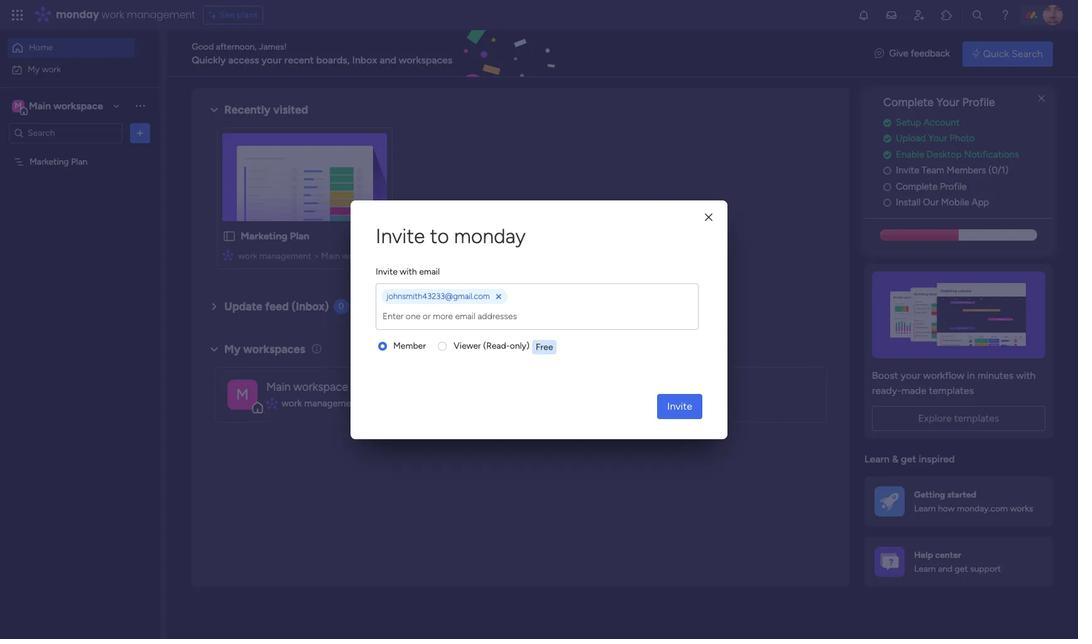 Task type: describe. For each thing, give the bounding box(es) containing it.
install our mobile app link
[[884, 196, 1053, 210]]

enable desktop notifications
[[896, 149, 1019, 160]]

v2 user feedback image
[[875, 47, 884, 61]]

setup account
[[896, 117, 960, 128]]

install
[[896, 197, 921, 208]]

invite with email
[[376, 266, 440, 277]]

(inbox)
[[292, 300, 329, 314]]

marketing inside list box
[[30, 156, 69, 167]]

setup account link
[[884, 115, 1053, 130]]

profile inside complete profile link
[[940, 181, 967, 192]]

m for workspace icon
[[14, 100, 22, 111]]

work management
[[282, 398, 360, 409]]

1 vertical spatial workspaces
[[243, 342, 305, 356]]

upload your photo
[[896, 133, 975, 144]]

work up 'update'
[[238, 251, 257, 261]]

my workspaces
[[224, 342, 305, 356]]

team
[[922, 165, 945, 176]]

circle o image
[[884, 166, 892, 176]]

getting started element
[[865, 477, 1053, 527]]

quick search button
[[963, 41, 1053, 66]]

public board image
[[222, 229, 236, 243]]

support
[[970, 564, 1001, 574]]

2 vertical spatial main
[[266, 380, 291, 394]]

complete profile link
[[884, 180, 1053, 194]]

help center learn and get support
[[914, 550, 1001, 574]]

see
[[220, 9, 235, 20]]

search
[[1012, 47, 1043, 59]]

>
[[313, 251, 319, 261]]

invite for invite with email
[[376, 266, 398, 277]]

boards,
[[316, 54, 350, 66]]

0 vertical spatial monday
[[56, 8, 99, 22]]

workspace selection element
[[12, 98, 105, 115]]

our
[[923, 197, 939, 208]]

upload your photo link
[[884, 132, 1053, 146]]

workflow
[[923, 369, 965, 381]]

project planning work management
[[579, 380, 673, 409]]

james!
[[259, 41, 287, 52]]

enable
[[896, 149, 924, 160]]

member
[[393, 340, 426, 351]]

james peterson image
[[1043, 5, 1063, 25]]

2 vertical spatial workspace
[[293, 380, 348, 394]]

recent
[[284, 54, 314, 66]]

open update feed (inbox) image
[[207, 299, 222, 314]]

monday.com
[[957, 503, 1008, 514]]

inspired
[[919, 453, 955, 465]]

home
[[29, 42, 53, 53]]

boost your workflow in minutes with ready-made templates
[[872, 369, 1036, 396]]

give
[[889, 48, 909, 59]]

your for complete
[[937, 96, 960, 109]]

plans
[[237, 9, 258, 20]]

&
[[892, 453, 899, 465]]

in
[[967, 369, 975, 381]]

viewer (read-only)
[[454, 340, 530, 351]]

0
[[338, 301, 344, 312]]

update
[[224, 300, 263, 314]]

management inside project planning work management
[[617, 398, 673, 409]]

invite team members (0/1)
[[896, 165, 1009, 176]]

getting started learn how monday.com works
[[914, 489, 1033, 514]]

1 vertical spatial main
[[321, 251, 340, 261]]

ready-
[[872, 384, 902, 396]]

feedback
[[911, 48, 950, 59]]

component image for work management > main workspace
[[222, 249, 234, 260]]

invite to monday dialog
[[351, 200, 728, 439]]

invite button
[[657, 394, 703, 419]]

circle o image for complete
[[884, 182, 892, 192]]

learn for getting
[[914, 503, 936, 514]]

marketing plan inside list box
[[30, 156, 87, 167]]

your for upload
[[928, 133, 948, 144]]

photo
[[950, 133, 975, 144]]

1 horizontal spatial marketing plan
[[241, 230, 310, 242]]

help image
[[999, 9, 1012, 21]]

circle o image for install
[[884, 198, 892, 208]]

v2 bolt switch image
[[973, 47, 980, 61]]

afternoon,
[[216, 41, 257, 52]]

work inside my work button
[[42, 64, 61, 74]]

quickly
[[192, 54, 226, 66]]

workspace image
[[227, 379, 258, 409]]

1 vertical spatial marketing
[[241, 230, 288, 242]]

good
[[192, 41, 214, 52]]

enable desktop notifications link
[[884, 148, 1053, 162]]

explore templates button
[[872, 406, 1046, 431]]

setup
[[896, 117, 921, 128]]

notifications image
[[858, 9, 870, 21]]

invite for invite
[[667, 400, 692, 412]]

monday work management
[[56, 8, 195, 22]]

email
[[419, 266, 440, 277]]

workspaces inside good afternoon, james! quickly access your recent boards, inbox and workspaces
[[399, 54, 453, 66]]

0 vertical spatial workspace
[[53, 100, 103, 112]]

getting
[[914, 489, 945, 500]]

my for my workspaces
[[224, 342, 241, 356]]

invite team members (0/1) link
[[884, 164, 1053, 178]]

monday inside dialog
[[454, 224, 526, 248]]

close recently visited image
[[207, 102, 222, 118]]

(0/1)
[[989, 165, 1009, 176]]

with inside boost your workflow in minutes with ready-made templates
[[1016, 369, 1036, 381]]

marketing plan list box
[[0, 148, 160, 342]]

1 vertical spatial workspace
[[342, 251, 385, 261]]

help center element
[[865, 537, 1053, 587]]

main inside the workspace selection element
[[29, 100, 51, 112]]



Task type: vqa. For each thing, say whether or not it's contained in the screenshot.
2nd "Activity"
no



Task type: locate. For each thing, give the bounding box(es) containing it.
2 circle o image from the top
[[884, 198, 892, 208]]

1 horizontal spatial get
[[955, 564, 968, 574]]

1 vertical spatial with
[[1016, 369, 1036, 381]]

project
[[579, 380, 616, 394]]

how
[[938, 503, 955, 514]]

your
[[937, 96, 960, 109], [928, 133, 948, 144]]

check circle image inside upload your photo link
[[884, 134, 892, 143]]

made
[[902, 384, 927, 396]]

0 vertical spatial marketing
[[30, 156, 69, 167]]

profile down invite team members (0/1)
[[940, 181, 967, 192]]

Enter one or more email addresses text field
[[379, 304, 696, 329]]

work management > main workspace
[[238, 251, 385, 261]]

your up made
[[901, 369, 921, 381]]

my work button
[[8, 59, 135, 79]]

0 vertical spatial component image
[[222, 249, 234, 260]]

1 vertical spatial marketing plan
[[241, 230, 310, 242]]

quick
[[983, 47, 1009, 59]]

option
[[0, 150, 160, 153]]

workspace down 'add to favorites' icon
[[342, 251, 385, 261]]

0 vertical spatial complete
[[884, 96, 934, 109]]

learn inside help center learn and get support
[[914, 564, 936, 574]]

quick search
[[983, 47, 1043, 59]]

component image right workspace image
[[266, 398, 277, 409]]

monday right to at the top of the page
[[454, 224, 526, 248]]

help
[[914, 550, 933, 560]]

0 horizontal spatial main workspace
[[29, 100, 103, 112]]

0 horizontal spatial marketing plan
[[30, 156, 87, 167]]

1 vertical spatial and
[[938, 564, 953, 574]]

see plans
[[220, 9, 258, 20]]

complete
[[884, 96, 934, 109], [896, 181, 938, 192]]

m inside workspace image
[[236, 385, 249, 403]]

plan down 'search in workspace' field
[[71, 156, 87, 167]]

0 horizontal spatial monday
[[56, 8, 99, 22]]

complete profile
[[896, 181, 967, 192]]

main right workspace icon
[[29, 100, 51, 112]]

get inside help center learn and get support
[[955, 564, 968, 574]]

0 vertical spatial check circle image
[[884, 118, 892, 127]]

1 horizontal spatial your
[[901, 369, 921, 381]]

circle o image
[[884, 182, 892, 192], [884, 198, 892, 208]]

1 horizontal spatial with
[[1016, 369, 1036, 381]]

invite inside button
[[667, 400, 692, 412]]

1 vertical spatial main workspace
[[266, 380, 348, 394]]

marketing down 'search in workspace' field
[[30, 156, 69, 167]]

boost
[[872, 369, 898, 381]]

complete up setup
[[884, 96, 934, 109]]

complete up install
[[896, 181, 938, 192]]

your down account
[[928, 133, 948, 144]]

main right workspace image
[[266, 380, 291, 394]]

check circle image
[[884, 118, 892, 127], [884, 134, 892, 143]]

1 horizontal spatial main
[[266, 380, 291, 394]]

learn left &
[[865, 453, 890, 465]]

learn for help
[[914, 564, 936, 574]]

and
[[380, 54, 396, 66], [938, 564, 953, 574]]

0 horizontal spatial marketing
[[30, 156, 69, 167]]

main workspace up 'search in workspace' field
[[29, 100, 103, 112]]

main workspace up work management
[[266, 380, 348, 394]]

feed
[[265, 300, 289, 314]]

component image down public board icon
[[222, 249, 234, 260]]

remove johnsmith43233@gmail.com image
[[496, 293, 501, 300]]

m for workspace image
[[236, 385, 249, 403]]

my inside button
[[28, 64, 40, 74]]

invite to monday
[[376, 224, 526, 248]]

marketing plan up work management > main workspace
[[241, 230, 310, 242]]

minutes
[[978, 369, 1014, 381]]

0 horizontal spatial workspaces
[[243, 342, 305, 356]]

learn inside getting started learn how monday.com works
[[914, 503, 936, 514]]

your inside boost your workflow in minutes with ready-made templates
[[901, 369, 921, 381]]

viewer
[[454, 340, 481, 351]]

0 vertical spatial your
[[262, 54, 282, 66]]

1 horizontal spatial monday
[[454, 224, 526, 248]]

1 vertical spatial complete
[[896, 181, 938, 192]]

members
[[947, 165, 986, 176]]

your down james!
[[262, 54, 282, 66]]

search everything image
[[971, 9, 984, 21]]

workspaces right inbox
[[399, 54, 453, 66]]

your
[[262, 54, 282, 66], [901, 369, 921, 381]]

0 horizontal spatial plan
[[71, 156, 87, 167]]

0 horizontal spatial your
[[262, 54, 282, 66]]

started
[[947, 489, 977, 500]]

0 vertical spatial learn
[[865, 453, 890, 465]]

add to favorites image
[[368, 230, 381, 242]]

notifications
[[964, 149, 1019, 160]]

and inside good afternoon, james! quickly access your recent boards, inbox and workspaces
[[380, 54, 396, 66]]

work down project
[[594, 398, 615, 409]]

0 vertical spatial my
[[28, 64, 40, 74]]

learn down getting
[[914, 503, 936, 514]]

learn & get inspired
[[865, 453, 955, 465]]

1 vertical spatial my
[[224, 342, 241, 356]]

0 vertical spatial m
[[14, 100, 22, 111]]

works
[[1010, 503, 1033, 514]]

select product image
[[11, 9, 24, 21]]

center
[[935, 550, 962, 560]]

check circle image up check circle image
[[884, 134, 892, 143]]

check circle image
[[884, 150, 892, 159]]

templates
[[929, 384, 974, 396], [954, 412, 999, 424]]

1 vertical spatial component image
[[266, 398, 277, 409]]

component image for work management
[[266, 398, 277, 409]]

close my workspaces image
[[207, 342, 222, 357]]

0 vertical spatial main workspace
[[29, 100, 103, 112]]

0 horizontal spatial my
[[28, 64, 40, 74]]

0 horizontal spatial and
[[380, 54, 396, 66]]

learn
[[865, 453, 890, 465], [914, 503, 936, 514], [914, 564, 936, 574]]

templates inside boost your workflow in minutes with ready-made templates
[[929, 384, 974, 396]]

profile
[[963, 96, 995, 109], [940, 181, 967, 192]]

visited
[[273, 103, 308, 117]]

m
[[14, 100, 22, 111], [236, 385, 249, 403]]

marketing right public board icon
[[241, 230, 288, 242]]

my for my work
[[28, 64, 40, 74]]

access
[[228, 54, 259, 66]]

inbox image
[[885, 9, 898, 21]]

work down home
[[42, 64, 61, 74]]

templates image image
[[876, 271, 1042, 358]]

1 check circle image from the top
[[884, 118, 892, 127]]

your inside good afternoon, james! quickly access your recent boards, inbox and workspaces
[[262, 54, 282, 66]]

invite for invite to monday
[[376, 224, 425, 248]]

1 vertical spatial get
[[955, 564, 968, 574]]

and inside help center learn and get support
[[938, 564, 953, 574]]

1 vertical spatial learn
[[914, 503, 936, 514]]

good afternoon, james! quickly access your recent boards, inbox and workspaces
[[192, 41, 453, 66]]

check circle image for setup
[[884, 118, 892, 127]]

only)
[[510, 340, 530, 351]]

check circle image inside setup account link
[[884, 118, 892, 127]]

main
[[29, 100, 51, 112], [321, 251, 340, 261], [266, 380, 291, 394]]

my down home
[[28, 64, 40, 74]]

0 vertical spatial get
[[901, 453, 917, 465]]

1 horizontal spatial marketing
[[241, 230, 288, 242]]

1 horizontal spatial workspaces
[[399, 54, 453, 66]]

plan inside list box
[[71, 156, 87, 167]]

my
[[28, 64, 40, 74], [224, 342, 241, 356]]

learn down help on the right bottom of the page
[[914, 564, 936, 574]]

workspaces
[[399, 54, 453, 66], [243, 342, 305, 356]]

workspaces down update feed (inbox)
[[243, 342, 305, 356]]

0 vertical spatial circle o image
[[884, 182, 892, 192]]

1 horizontal spatial my
[[224, 342, 241, 356]]

0 vertical spatial profile
[[963, 96, 995, 109]]

main workspace inside the workspace selection element
[[29, 100, 103, 112]]

circle o image left install
[[884, 198, 892, 208]]

workspace image
[[12, 99, 25, 113]]

with right minutes
[[1016, 369, 1036, 381]]

1 horizontal spatial m
[[236, 385, 249, 403]]

1 horizontal spatial main workspace
[[266, 380, 348, 394]]

marketing plan
[[30, 156, 87, 167], [241, 230, 310, 242]]

account
[[924, 117, 960, 128]]

main right >
[[321, 251, 340, 261]]

circle o image inside complete profile link
[[884, 182, 892, 192]]

management
[[127, 8, 195, 22], [259, 251, 311, 261], [304, 398, 360, 409], [617, 398, 673, 409]]

1 vertical spatial circle o image
[[884, 198, 892, 208]]

with inside invite to monday dialog
[[400, 266, 417, 277]]

1 horizontal spatial plan
[[290, 230, 310, 242]]

workspace up 'search in workspace' field
[[53, 100, 103, 112]]

1 vertical spatial monday
[[454, 224, 526, 248]]

explore
[[918, 412, 952, 424]]

templates right explore on the right bottom of page
[[954, 412, 999, 424]]

1 vertical spatial profile
[[940, 181, 967, 192]]

complete for complete your profile
[[884, 96, 934, 109]]

with
[[400, 266, 417, 277], [1016, 369, 1036, 381]]

monday
[[56, 8, 99, 22], [454, 224, 526, 248]]

0 horizontal spatial with
[[400, 266, 417, 277]]

Search in workspace field
[[26, 126, 105, 140]]

get down the center
[[955, 564, 968, 574]]

home button
[[8, 38, 135, 58]]

close image
[[705, 213, 713, 222]]

recently
[[224, 103, 271, 117]]

work up the home button
[[102, 8, 124, 22]]

work inside project planning work management
[[594, 398, 615, 409]]

2 check circle image from the top
[[884, 134, 892, 143]]

1 vertical spatial m
[[236, 385, 249, 403]]

2 horizontal spatial main
[[321, 251, 340, 261]]

marketing plan down 'search in workspace' field
[[30, 156, 87, 167]]

my work
[[28, 64, 61, 74]]

apps image
[[941, 9, 953, 21]]

1 circle o image from the top
[[884, 182, 892, 192]]

work right workspace image
[[282, 398, 302, 409]]

invite for invite team members (0/1)
[[896, 165, 920, 176]]

1 vertical spatial templates
[[954, 412, 999, 424]]

check circle image for upload
[[884, 134, 892, 143]]

install our mobile app
[[896, 197, 989, 208]]

app
[[972, 197, 989, 208]]

0 vertical spatial workspaces
[[399, 54, 453, 66]]

upload
[[896, 133, 926, 144]]

m inside workspace icon
[[14, 100, 22, 111]]

1 vertical spatial your
[[901, 369, 921, 381]]

0 vertical spatial your
[[937, 96, 960, 109]]

templates down 'workflow'
[[929, 384, 974, 396]]

give feedback
[[889, 48, 950, 59]]

circle o image inside the install our mobile app link
[[884, 198, 892, 208]]

complete for complete profile
[[896, 181, 938, 192]]

explore templates
[[918, 412, 999, 424]]

inbox
[[352, 54, 377, 66]]

1 horizontal spatial component image
[[266, 398, 277, 409]]

templates inside button
[[954, 412, 999, 424]]

johnsmith43233@gmail.com
[[386, 291, 490, 301]]

with left the email
[[400, 266, 417, 277]]

my right the close my workspaces image
[[224, 342, 241, 356]]

0 vertical spatial marketing plan
[[30, 156, 87, 167]]

circle o image down circle o icon
[[884, 182, 892, 192]]

0 horizontal spatial m
[[14, 100, 22, 111]]

0 vertical spatial and
[[380, 54, 396, 66]]

component image
[[222, 249, 234, 260], [266, 398, 277, 409]]

to
[[430, 224, 449, 248]]

check circle image left setup
[[884, 118, 892, 127]]

invite members image
[[913, 9, 926, 21]]

0 horizontal spatial main
[[29, 100, 51, 112]]

1 horizontal spatial and
[[938, 564, 953, 574]]

and right inbox
[[380, 54, 396, 66]]

0 vertical spatial main
[[29, 100, 51, 112]]

0 vertical spatial plan
[[71, 156, 87, 167]]

profile up setup account link
[[963, 96, 995, 109]]

0 vertical spatial with
[[400, 266, 417, 277]]

0 vertical spatial templates
[[929, 384, 974, 396]]

update feed (inbox)
[[224, 300, 329, 314]]

get
[[901, 453, 917, 465], [955, 564, 968, 574]]

(read-
[[483, 340, 510, 351]]

planning
[[618, 380, 661, 394]]

monday up the home button
[[56, 8, 99, 22]]

desktop
[[927, 149, 962, 160]]

workspace
[[53, 100, 103, 112], [342, 251, 385, 261], [293, 380, 348, 394]]

1 vertical spatial check circle image
[[884, 134, 892, 143]]

1 vertical spatial plan
[[290, 230, 310, 242]]

plan
[[71, 156, 87, 167], [290, 230, 310, 242]]

2 vertical spatial learn
[[914, 564, 936, 574]]

1 vertical spatial your
[[928, 133, 948, 144]]

recently visited
[[224, 103, 308, 117]]

dapulse x slim image
[[1034, 91, 1049, 106]]

your up account
[[937, 96, 960, 109]]

0 horizontal spatial get
[[901, 453, 917, 465]]

workspace up work management
[[293, 380, 348, 394]]

see plans button
[[203, 6, 263, 25]]

get right &
[[901, 453, 917, 465]]

plan up work management > main workspace
[[290, 230, 310, 242]]

free
[[536, 342, 553, 352]]

0 horizontal spatial component image
[[222, 249, 234, 260]]

mobile
[[941, 197, 970, 208]]

and down the center
[[938, 564, 953, 574]]



